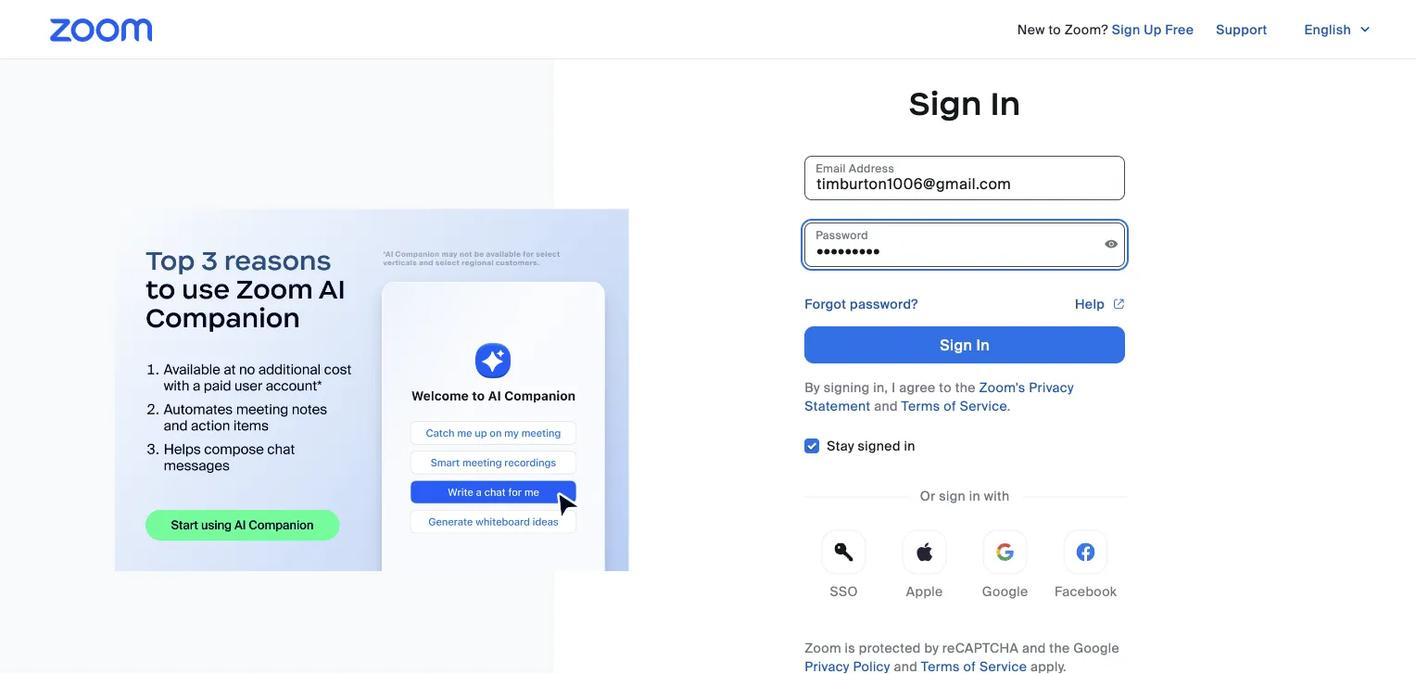 Task type: describe. For each thing, give the bounding box(es) containing it.
password
[[816, 228, 869, 242]]

0 horizontal spatial to
[[940, 379, 952, 396]]

forgot
[[805, 295, 847, 312]]

zoom is protected by recaptcha and the google
[[805, 640, 1120, 657]]

privacy
[[1030, 379, 1075, 396]]

zoom?
[[1065, 21, 1109, 38]]

stay signed in
[[827, 438, 916, 455]]

is
[[845, 640, 856, 657]]

the for and
[[1050, 640, 1071, 657]]

zoom logo image
[[50, 19, 152, 42]]

0 vertical spatial sign in
[[909, 83, 1022, 124]]

1 vertical spatial sign
[[909, 83, 983, 124]]

0 vertical spatial sign
[[1113, 21, 1141, 38]]

1 horizontal spatial google
[[1074, 640, 1120, 657]]

signing
[[824, 379, 870, 396]]

with
[[985, 488, 1010, 505]]

english
[[1305, 21, 1352, 38]]

protected
[[859, 640, 921, 657]]

terms of service link
[[902, 397, 1008, 414]]

email address
[[816, 161, 895, 175]]

start using zoom ai companion image
[[115, 209, 629, 571]]

email
[[816, 161, 846, 175]]

sign
[[940, 488, 966, 505]]

zoom's privacy statement
[[805, 379, 1075, 414]]

the for to
[[956, 379, 976, 396]]

support
[[1217, 21, 1268, 38]]

sign up free button
[[1113, 15, 1195, 45]]

sign inside 'button'
[[940, 335, 973, 355]]

Email Address email field
[[805, 156, 1126, 200]]

signed
[[858, 438, 901, 455]]

apple
[[907, 583, 944, 600]]

facebook button
[[1047, 530, 1126, 610]]

free
[[1166, 21, 1195, 38]]

agree
[[900, 379, 936, 396]]

support link
[[1217, 15, 1268, 45]]

forgot password? button
[[805, 295, 919, 313]]

0 vertical spatial in
[[991, 83, 1022, 124]]

by
[[925, 640, 939, 657]]

new
[[1018, 21, 1046, 38]]

window new image
[[1113, 295, 1126, 313]]



Task type: locate. For each thing, give the bounding box(es) containing it.
and right recaptcha
[[1023, 640, 1047, 657]]

help
[[1076, 295, 1106, 312]]

1 vertical spatial to
[[940, 379, 952, 396]]

password?
[[850, 295, 919, 312]]

forgot password?
[[805, 295, 919, 312]]

new to zoom? sign up free
[[1018, 21, 1195, 38]]

in up zoom's
[[977, 335, 991, 355]]

sign up zoom's privacy statement link
[[940, 335, 973, 355]]

google
[[983, 583, 1029, 600], [1074, 640, 1120, 657]]

sign in inside 'button'
[[940, 335, 991, 355]]

in for sign
[[970, 488, 981, 505]]

1 horizontal spatial to
[[1049, 21, 1062, 38]]

address
[[849, 161, 895, 175]]

sso button
[[805, 530, 884, 610]]

sign in button
[[805, 326, 1126, 363]]

0 vertical spatial google
[[983, 583, 1029, 600]]

terms
[[902, 397, 941, 414]]

to right 'new' on the right
[[1049, 21, 1062, 38]]

sign left the up
[[1113, 21, 1141, 38]]

0 vertical spatial and
[[875, 397, 898, 414]]

or
[[921, 488, 936, 505]]

sso
[[830, 583, 859, 600]]

0 vertical spatial in
[[905, 438, 916, 455]]

english button
[[1290, 15, 1387, 45]]

1 horizontal spatial and
[[1023, 640, 1047, 657]]

0 horizontal spatial the
[[956, 379, 976, 396]]

1 vertical spatial google
[[1074, 640, 1120, 657]]

1 horizontal spatial the
[[1050, 640, 1071, 657]]

2 vertical spatial sign
[[940, 335, 973, 355]]

recaptcha
[[943, 640, 1019, 657]]

down image
[[1359, 20, 1372, 39]]

sign up the email address email field
[[909, 83, 983, 124]]

1 vertical spatial the
[[1050, 640, 1071, 657]]

sign
[[1113, 21, 1141, 38], [909, 83, 983, 124], [940, 335, 973, 355]]

1 vertical spatial in
[[977, 335, 991, 355]]

the up terms of service "link"
[[956, 379, 976, 396]]

0 vertical spatial to
[[1049, 21, 1062, 38]]

or sign in with
[[921, 488, 1010, 505]]

1 vertical spatial in
[[970, 488, 981, 505]]

and terms of service .
[[871, 397, 1011, 414]]

in
[[991, 83, 1022, 124], [977, 335, 991, 355]]

google button
[[966, 530, 1045, 610]]

in,
[[874, 379, 889, 396]]

up
[[1144, 21, 1162, 38]]

1 vertical spatial sign in
[[940, 335, 991, 355]]

google inside button
[[983, 583, 1029, 600]]

the down facebook
[[1050, 640, 1071, 657]]

sign in up zoom's
[[940, 335, 991, 355]]

apple image
[[916, 543, 935, 561]]

1 horizontal spatial in
[[970, 488, 981, 505]]

google down facebook
[[1074, 640, 1120, 657]]

0 horizontal spatial in
[[905, 438, 916, 455]]

in right 'signed'
[[905, 438, 916, 455]]

of
[[944, 397, 957, 414]]

apple button
[[886, 530, 965, 610]]

0 vertical spatial the
[[956, 379, 976, 396]]

service
[[960, 397, 1008, 414]]

help button
[[1076, 289, 1126, 319]]

by
[[805, 379, 821, 396]]

by signing in, i agree to the
[[805, 379, 980, 396]]

google up recaptcha
[[983, 583, 1029, 600]]

statement
[[805, 397, 871, 414]]

i
[[892, 379, 896, 396]]

stay
[[827, 438, 855, 455]]

in inside 'button'
[[977, 335, 991, 355]]

zoom
[[805, 640, 842, 657]]

in for signed
[[905, 438, 916, 455]]

sign in up the email address email field
[[909, 83, 1022, 124]]

in left 'with'
[[970, 488, 981, 505]]

sign in
[[909, 83, 1022, 124], [940, 335, 991, 355]]

to
[[1049, 21, 1062, 38], [940, 379, 952, 396]]

to up of
[[940, 379, 952, 396]]

zoom's privacy statement link
[[805, 379, 1075, 414]]

zoom's
[[980, 379, 1026, 396]]

facebook
[[1055, 583, 1118, 600]]

and
[[875, 397, 898, 414], [1023, 640, 1047, 657]]

in down 'new' on the right
[[991, 83, 1022, 124]]

and down in,
[[875, 397, 898, 414]]

1 vertical spatial and
[[1023, 640, 1047, 657]]

in
[[905, 438, 916, 455], [970, 488, 981, 505]]

0 horizontal spatial google
[[983, 583, 1029, 600]]

Password password field
[[805, 223, 1126, 267]]

0 horizontal spatial and
[[875, 397, 898, 414]]

.
[[1008, 397, 1011, 414]]

the
[[956, 379, 976, 396], [1050, 640, 1071, 657]]



Task type: vqa. For each thing, say whether or not it's contained in the screenshot.
protected
yes



